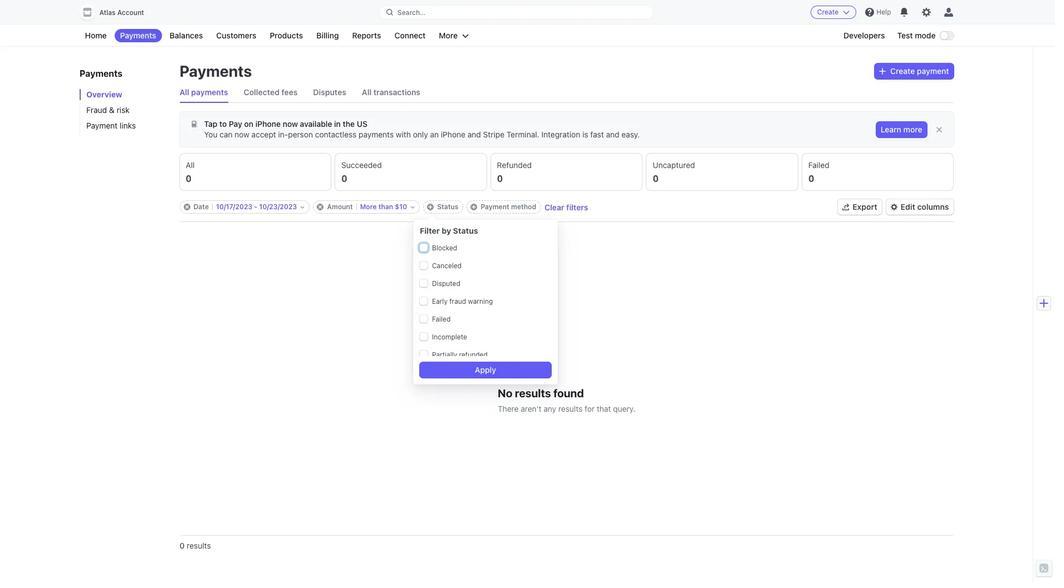 Task type: vqa. For each thing, say whether or not it's contained in the screenshot.
whether
no



Task type: locate. For each thing, give the bounding box(es) containing it.
payments inside tap to pay on iphone now available in the us you can now accept in-person contactless payments with only an iphone and stripe terminal. integration is fast and easy.
[[359, 130, 394, 139]]

-
[[254, 203, 257, 211]]

1 vertical spatial payments
[[359, 130, 394, 139]]

payment
[[917, 66, 949, 76]]

0 horizontal spatial iphone
[[256, 119, 281, 129]]

0 inside succeeded 0
[[341, 174, 347, 184]]

Search… text field
[[380, 5, 653, 19]]

accept
[[252, 130, 276, 139]]

in
[[334, 119, 341, 129]]

0 inside refunded 0
[[497, 174, 503, 184]]

fraud
[[450, 297, 466, 306]]

atlas
[[99, 8, 116, 17]]

pay
[[229, 119, 242, 129]]

iphone right an
[[441, 130, 466, 139]]

succeeded
[[341, 160, 382, 170]]

create
[[817, 8, 839, 16], [891, 66, 915, 76]]

results
[[515, 387, 551, 400], [559, 404, 583, 414], [187, 541, 211, 551]]

0 vertical spatial more
[[439, 31, 458, 40]]

payment for payment links
[[86, 121, 117, 130]]

learn more link
[[877, 122, 927, 138]]

failed 0
[[809, 160, 830, 184]]

test
[[898, 31, 913, 40]]

collected fees
[[244, 87, 298, 97]]

more for more
[[439, 31, 458, 40]]

1 horizontal spatial failed
[[809, 160, 830, 170]]

now down pay at the top of the page
[[235, 130, 249, 139]]

0 vertical spatial tab list
[[180, 82, 954, 103]]

1 horizontal spatial more
[[439, 31, 458, 40]]

all
[[180, 87, 189, 97], [362, 87, 372, 97], [186, 160, 195, 170]]

1 vertical spatial failed
[[432, 315, 451, 324]]

disputed
[[432, 280, 461, 288]]

0 for succeeded 0
[[341, 174, 347, 184]]

failed inside tab list
[[809, 160, 830, 170]]

0 horizontal spatial payments
[[191, 87, 228, 97]]

payments link
[[115, 29, 162, 42]]

svg image
[[880, 68, 886, 75], [191, 121, 197, 128]]

failed for failed
[[432, 315, 451, 324]]

and left stripe
[[468, 130, 481, 139]]

export
[[853, 202, 878, 212]]

columns
[[918, 202, 949, 212]]

0 vertical spatial failed
[[809, 160, 830, 170]]

1 and from the left
[[468, 130, 481, 139]]

iphone
[[256, 119, 281, 129], [441, 130, 466, 139]]

1 horizontal spatial svg image
[[880, 68, 886, 75]]

0 horizontal spatial create
[[817, 8, 839, 16]]

collected fees link
[[244, 82, 298, 102]]

the
[[343, 119, 355, 129]]

clear filters
[[545, 202, 588, 212]]

1 horizontal spatial payment
[[481, 203, 510, 211]]

0 for all 0
[[186, 174, 192, 184]]

2 vertical spatial results
[[187, 541, 211, 551]]

10/17/2023
[[216, 203, 253, 211]]

1 vertical spatial create
[[891, 66, 915, 76]]

export button
[[838, 199, 882, 215]]

results for 0
[[187, 541, 211, 551]]

easy.
[[622, 130, 640, 139]]

2 tab list from the top
[[180, 154, 954, 190]]

0
[[186, 174, 192, 184], [341, 174, 347, 184], [497, 174, 503, 184], [653, 174, 659, 184], [809, 174, 815, 184], [180, 541, 185, 551]]

1 vertical spatial iphone
[[441, 130, 466, 139]]

early fraud warning
[[432, 297, 493, 306]]

add status image
[[427, 204, 434, 211]]

on
[[244, 119, 254, 129]]

0 for uncaptured 0
[[653, 174, 659, 184]]

0 horizontal spatial now
[[235, 130, 249, 139]]

in-
[[278, 130, 288, 139]]

1 vertical spatial payment
[[481, 203, 510, 211]]

more than $10
[[360, 203, 407, 211]]

0 results
[[180, 541, 211, 551]]

tab list
[[180, 82, 954, 103], [180, 154, 954, 190]]

person
[[288, 130, 313, 139]]

status right by
[[453, 226, 478, 236]]

more right connect
[[439, 31, 458, 40]]

2 horizontal spatial results
[[559, 404, 583, 414]]

create up developers link
[[817, 8, 839, 16]]

1 vertical spatial more
[[360, 203, 377, 211]]

1 horizontal spatial create
[[891, 66, 915, 76]]

tab list containing all payments
[[180, 82, 954, 103]]

clear
[[545, 202, 565, 212]]

developers
[[844, 31, 885, 40]]

Search… search field
[[380, 5, 653, 19]]

products link
[[264, 29, 309, 42]]

mode
[[915, 31, 936, 40]]

0 inside uncaptured 0
[[653, 174, 659, 184]]

svg image left tap
[[191, 121, 197, 128]]

10/23/2023
[[259, 203, 297, 211]]

learn more
[[881, 125, 923, 134]]

by
[[442, 226, 451, 236]]

1 horizontal spatial now
[[283, 119, 298, 129]]

create inside button
[[817, 8, 839, 16]]

payment down fraud
[[86, 121, 117, 130]]

create payment
[[891, 66, 949, 76]]

now up the in-
[[283, 119, 298, 129]]

overview
[[86, 90, 122, 99]]

create left payment
[[891, 66, 915, 76]]

create inside popup button
[[891, 66, 915, 76]]

status right add status image
[[437, 203, 459, 211]]

payment inside clear filters toolbar
[[481, 203, 510, 211]]

integration
[[542, 130, 581, 139]]

no results found there aren't any results for that query.
[[498, 387, 636, 414]]

status inside clear filters toolbar
[[437, 203, 459, 211]]

payments up overview
[[79, 69, 122, 79]]

developers link
[[838, 29, 891, 42]]

payment inside payment links 'link'
[[86, 121, 117, 130]]

payments
[[120, 31, 156, 40], [180, 62, 252, 80], [79, 69, 122, 79]]

all payments
[[180, 87, 228, 97]]

an
[[430, 130, 439, 139]]

1 vertical spatial tab list
[[180, 154, 954, 190]]

0 horizontal spatial and
[[468, 130, 481, 139]]

early
[[432, 297, 448, 306]]

0 vertical spatial create
[[817, 8, 839, 16]]

0 vertical spatial payment
[[86, 121, 117, 130]]

payments down the us
[[359, 130, 394, 139]]

customers
[[216, 31, 256, 40]]

1 horizontal spatial iphone
[[441, 130, 466, 139]]

0 vertical spatial results
[[515, 387, 551, 400]]

fraud & risk link
[[79, 105, 168, 116]]

all transactions
[[362, 87, 420, 97]]

create for create payment
[[891, 66, 915, 76]]

payments up tap
[[191, 87, 228, 97]]

balances link
[[164, 29, 209, 42]]

connect
[[395, 31, 426, 40]]

1 horizontal spatial and
[[606, 130, 620, 139]]

0 horizontal spatial more
[[360, 203, 377, 211]]

and right 'fast'
[[606, 130, 620, 139]]

1 horizontal spatial payments
[[359, 130, 394, 139]]

connect link
[[389, 29, 431, 42]]

2 and from the left
[[606, 130, 620, 139]]

blocked
[[432, 244, 457, 252]]

1 vertical spatial svg image
[[191, 121, 197, 128]]

fees
[[282, 87, 298, 97]]

disputes link
[[313, 82, 346, 102]]

customers link
[[211, 29, 262, 42]]

0 horizontal spatial results
[[187, 541, 211, 551]]

payments down account
[[120, 31, 156, 40]]

more for more than $10
[[360, 203, 377, 211]]

1 tab list from the top
[[180, 82, 954, 103]]

payment for payment method
[[481, 203, 510, 211]]

more inside clear filters toolbar
[[360, 203, 377, 211]]

payment right add payment method icon on the left
[[481, 203, 510, 211]]

all for payments
[[180, 87, 189, 97]]

more left than on the left of page
[[360, 203, 377, 211]]

iphone up accept
[[256, 119, 281, 129]]

can
[[220, 130, 233, 139]]

failed
[[809, 160, 830, 170], [432, 315, 451, 324]]

1 vertical spatial status
[[453, 226, 478, 236]]

0 vertical spatial svg image
[[880, 68, 886, 75]]

refunded
[[459, 351, 488, 359]]

more
[[439, 31, 458, 40], [360, 203, 377, 211]]

more inside "more" button
[[439, 31, 458, 40]]

0 inside all 0
[[186, 174, 192, 184]]

than
[[379, 203, 393, 211]]

0 inside failed 0
[[809, 174, 815, 184]]

1 horizontal spatial results
[[515, 387, 551, 400]]

0 vertical spatial status
[[437, 203, 459, 211]]

tab list up integration
[[180, 82, 954, 103]]

stripe
[[483, 130, 505, 139]]

0 horizontal spatial failed
[[432, 315, 451, 324]]

0 horizontal spatial payment
[[86, 121, 117, 130]]

tab list up clear filters
[[180, 154, 954, 190]]

svg image left create payment
[[880, 68, 886, 75]]

status
[[437, 203, 459, 211], [453, 226, 478, 236]]



Task type: describe. For each thing, give the bounding box(es) containing it.
payment links link
[[79, 120, 168, 131]]

warning
[[468, 297, 493, 306]]

search…
[[398, 8, 426, 16]]

payment method
[[481, 203, 536, 211]]

all for 0
[[186, 160, 195, 170]]

contactless
[[315, 130, 357, 139]]

results for no
[[515, 387, 551, 400]]

aren't
[[521, 404, 542, 414]]

billing link
[[311, 29, 345, 42]]

payments up all payments on the top of page
[[180, 62, 252, 80]]

apply
[[475, 365, 496, 375]]

partially refunded
[[432, 351, 488, 359]]

0 horizontal spatial svg image
[[191, 121, 197, 128]]

collected
[[244, 87, 280, 97]]

all for transactions
[[362, 87, 372, 97]]

incomplete
[[432, 333, 467, 341]]

found
[[554, 387, 584, 400]]

links
[[119, 121, 136, 130]]

atlas account button
[[79, 4, 155, 20]]

only
[[413, 130, 428, 139]]

tap
[[204, 119, 217, 129]]

filter
[[420, 226, 440, 236]]

query.
[[613, 404, 636, 414]]

create payment button
[[875, 63, 954, 79]]

apply button
[[420, 363, 551, 378]]

create for create
[[817, 8, 839, 16]]

add payment method image
[[471, 204, 478, 211]]

uncaptured
[[653, 160, 695, 170]]

remove amount image
[[317, 204, 324, 211]]

svg image inside create payment popup button
[[880, 68, 886, 75]]

filters
[[567, 202, 588, 212]]

edit date image
[[300, 205, 305, 209]]

notifications image
[[900, 8, 909, 17]]

fraud & risk
[[86, 105, 129, 115]]

edit columns button
[[887, 199, 954, 215]]

terminal.
[[507, 130, 540, 139]]

all payments link
[[180, 82, 228, 102]]

refunded 0
[[497, 160, 532, 184]]

no
[[498, 387, 513, 400]]

1 vertical spatial results
[[559, 404, 583, 414]]

us
[[357, 119, 368, 129]]

1 vertical spatial now
[[235, 130, 249, 139]]

0 for refunded 0
[[497, 174, 503, 184]]

filter by status
[[420, 226, 478, 236]]

succeeded 0
[[341, 160, 382, 184]]

0 vertical spatial now
[[283, 119, 298, 129]]

partially
[[432, 351, 457, 359]]

tap to pay on iphone now available in the us you can now accept in-person contactless payments with only an iphone and stripe terminal. integration is fast and easy.
[[204, 119, 640, 139]]

risk
[[116, 105, 129, 115]]

create button
[[811, 6, 857, 19]]

any
[[544, 404, 556, 414]]

fraud
[[86, 105, 107, 115]]

balances
[[170, 31, 203, 40]]

0 vertical spatial iphone
[[256, 119, 281, 129]]

edit amount image
[[411, 205, 415, 209]]

failed for failed 0
[[809, 160, 830, 170]]

edit columns
[[901, 202, 949, 212]]

&
[[109, 105, 114, 115]]

more
[[904, 125, 923, 134]]

there
[[498, 404, 519, 414]]

learn
[[881, 125, 902, 134]]

reports
[[352, 31, 381, 40]]

canceled
[[432, 262, 462, 270]]

10/17/2023 - 10/23/2023
[[216, 203, 297, 211]]

method
[[511, 203, 536, 211]]

home
[[85, 31, 107, 40]]

atlas account
[[99, 8, 144, 17]]

that
[[597, 404, 611, 414]]

refunded
[[497, 160, 532, 170]]

$10
[[395, 203, 407, 211]]

payments inside 'payments' link
[[120, 31, 156, 40]]

for
[[585, 404, 595, 414]]

transactions
[[374, 87, 420, 97]]

clear filters button
[[545, 202, 588, 212]]

payment links
[[86, 121, 136, 130]]

disputes
[[313, 87, 346, 97]]

reports link
[[347, 29, 387, 42]]

more button
[[434, 29, 475, 42]]

fast
[[591, 130, 604, 139]]

billing
[[316, 31, 339, 40]]

clear filters toolbar
[[180, 201, 588, 214]]

account
[[117, 8, 144, 17]]

0 for failed 0
[[809, 174, 815, 184]]

available
[[300, 119, 332, 129]]

remove date image
[[184, 204, 190, 211]]

0 vertical spatial payments
[[191, 87, 228, 97]]

tab list containing 0
[[180, 154, 954, 190]]

with
[[396, 130, 411, 139]]

date
[[194, 203, 209, 211]]

overview link
[[79, 89, 168, 100]]

help button
[[861, 3, 896, 21]]

amount
[[327, 203, 353, 211]]



